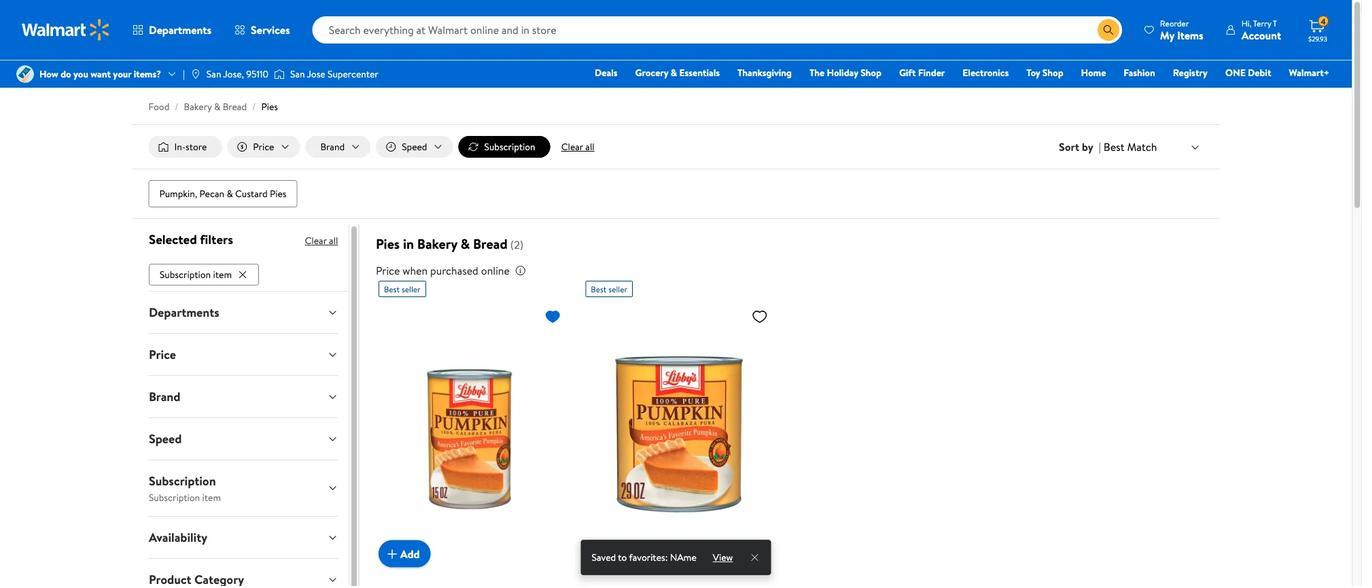 Task type: locate. For each thing, give the bounding box(es) containing it.
1 horizontal spatial san
[[290, 67, 305, 81]]

clear all inside sort and filter section element
[[561, 140, 595, 153]]

0 vertical spatial speed button
[[376, 136, 453, 158]]

0 vertical spatial departments
[[149, 22, 212, 37]]

& right pecan
[[227, 187, 233, 200]]

0 horizontal spatial clear
[[305, 234, 327, 247]]

1 vertical spatial departments
[[149, 304, 219, 321]]

add button for the libby's 100% pure canned pumpkin all natural no preservatives, 29 oz image at the bottom
[[586, 540, 638, 568]]

2 seller from the left
[[609, 283, 628, 295]]

1 horizontal spatial bakery
[[417, 234, 458, 253]]

san left "jose,"
[[207, 67, 221, 81]]

subscription for subscription item
[[159, 268, 211, 281]]

item up "availability" dropdown button on the left
[[202, 490, 221, 504]]

toy
[[1027, 66, 1041, 79]]

1 san from the left
[[207, 67, 221, 81]]

0 horizontal spatial add button
[[379, 540, 431, 568]]

2 horizontal spatial best
[[1104, 139, 1125, 154]]

food link
[[149, 100, 170, 113]]

search icon image
[[1103, 24, 1114, 35]]

registry
[[1173, 66, 1208, 79]]

2 add button from the left
[[586, 540, 638, 568]]

1 vertical spatial brand button
[[138, 376, 349, 417]]

t
[[1273, 17, 1278, 29]]

1 vertical spatial clear all
[[305, 234, 338, 247]]

0 horizontal spatial bread
[[223, 100, 247, 113]]

departments up "items?"
[[149, 22, 212, 37]]

shop right holiday
[[861, 66, 882, 79]]

bread down "jose,"
[[223, 100, 247, 113]]

price
[[253, 140, 274, 153], [376, 263, 400, 278], [149, 346, 176, 363]]

0 vertical spatial |
[[183, 67, 185, 81]]

match
[[1128, 139, 1158, 154]]

food
[[149, 100, 170, 113]]

1 horizontal spatial best seller
[[591, 283, 628, 295]]

0 vertical spatial clear all
[[561, 140, 595, 153]]

bread left (2)
[[473, 234, 508, 253]]

1 add button from the left
[[379, 540, 431, 568]]

food / bakery & bread / pies
[[149, 100, 278, 113]]

 image right the 95110
[[274, 67, 285, 81]]

want
[[91, 67, 111, 81]]

0 horizontal spatial add
[[400, 546, 420, 561]]

subscription inside list item
[[159, 268, 211, 281]]

0 horizontal spatial shop
[[861, 66, 882, 79]]

bakery up price when purchased online
[[417, 234, 458, 253]]

clear for the top clear all button
[[561, 140, 583, 153]]

0 vertical spatial clear all button
[[556, 136, 600, 158]]

clear inside sort and filter section element
[[561, 140, 583, 153]]

grocery & essentials link
[[629, 65, 726, 80]]

1 seller from the left
[[402, 283, 421, 295]]

1 horizontal spatial clear all
[[561, 140, 595, 153]]

(2)
[[510, 237, 524, 252]]

pies down the 95110
[[261, 100, 278, 113]]

san left jose
[[290, 67, 305, 81]]

legal information image
[[515, 265, 526, 276]]

one debit
[[1226, 66, 1272, 79]]

 image left how
[[16, 65, 34, 83]]

clear all button
[[556, 136, 600, 158], [305, 230, 338, 252]]

price button down pies link
[[227, 136, 300, 158]]

best seller for the libby's 100% pure canned pumpkin all natural no preservatives, 29 oz image at the bottom
[[591, 283, 628, 295]]

home link
[[1075, 65, 1113, 80]]

electronics link
[[957, 65, 1015, 80]]

0 vertical spatial bread
[[223, 100, 247, 113]]

price inside tab
[[149, 346, 176, 363]]

Walmart Site-Wide search field
[[313, 16, 1122, 44]]

brand button
[[306, 136, 371, 158], [138, 376, 349, 417]]

1 vertical spatial speed
[[149, 430, 181, 447]]

departments inside departments dropdown button
[[149, 304, 219, 321]]

filters
[[200, 231, 233, 248]]

1 vertical spatial price
[[376, 263, 400, 278]]

bakery for in
[[417, 234, 458, 253]]

1 horizontal spatial add
[[607, 546, 627, 561]]

/
[[175, 100, 179, 113], [252, 100, 256, 113]]

 image
[[16, 65, 34, 83], [274, 67, 285, 81], [190, 69, 201, 80]]

my
[[1160, 28, 1175, 42]]

0 vertical spatial item
[[213, 268, 231, 281]]

fashion link
[[1118, 65, 1162, 80]]

item inside subscription subscription item
[[202, 490, 221, 504]]

add
[[400, 546, 420, 561], [607, 546, 627, 561]]

2 horizontal spatial price
[[376, 263, 400, 278]]

libby's 100% pure canned pumpkin all natural no preservatives, 15 oz image
[[379, 303, 567, 557]]

san for san jose, 95110
[[207, 67, 221, 81]]

pies left in at the left top of the page
[[376, 234, 400, 253]]

speed tab
[[138, 418, 349, 459]]

0 horizontal spatial clear all
[[305, 234, 338, 247]]

walmart+
[[1289, 66, 1330, 79]]

0 horizontal spatial add to cart image
[[384, 546, 400, 562]]

tab
[[138, 559, 349, 586]]

shop inside 'link'
[[1043, 66, 1064, 79]]

speed button
[[376, 136, 453, 158], [138, 418, 349, 459]]

item down filters
[[213, 268, 231, 281]]

0 vertical spatial price button
[[227, 136, 300, 158]]

item
[[213, 268, 231, 281], [202, 490, 221, 504]]

1 vertical spatial brand
[[149, 388, 180, 405]]

1 vertical spatial clear all button
[[305, 230, 338, 252]]

1 horizontal spatial brand
[[321, 140, 345, 153]]

shop right toy
[[1043, 66, 1064, 79]]

1 horizontal spatial best
[[591, 283, 607, 295]]

holiday
[[827, 66, 859, 79]]

| right "items?"
[[183, 67, 185, 81]]

1 add to cart image from the left
[[384, 546, 400, 562]]

0 horizontal spatial speed button
[[138, 418, 349, 459]]

2 / from the left
[[252, 100, 256, 113]]

add to cart image for libby's 100% pure canned pumpkin all natural no preservatives, 15 oz image
[[384, 546, 400, 562]]

san
[[207, 67, 221, 81], [290, 67, 305, 81]]

speed button inside sort and filter section element
[[376, 136, 453, 158]]

the
[[810, 66, 825, 79]]

1 horizontal spatial add to cart image
[[591, 546, 607, 562]]

bread for in
[[473, 234, 508, 253]]

best
[[1104, 139, 1125, 154], [384, 283, 400, 295], [591, 283, 607, 295]]

electronics
[[963, 66, 1009, 79]]

| right by
[[1099, 139, 1101, 154]]

speed inside sort and filter section element
[[402, 140, 427, 153]]

price button down departments tab
[[138, 334, 349, 375]]

speed
[[402, 140, 427, 153], [149, 430, 181, 447]]

add to cart image for the libby's 100% pure canned pumpkin all natural no preservatives, 29 oz image at the bottom
[[591, 546, 607, 562]]

0 vertical spatial bakery
[[184, 100, 212, 113]]

walmart+ link
[[1283, 65, 1336, 80]]

2 add to cart image from the left
[[591, 546, 607, 562]]

0 horizontal spatial /
[[175, 100, 179, 113]]

best seller for libby's 100% pure canned pumpkin all natural no preservatives, 15 oz image
[[384, 283, 421, 295]]

0 horizontal spatial san
[[207, 67, 221, 81]]

0 horizontal spatial price
[[149, 346, 176, 363]]

1 add from the left
[[400, 546, 420, 561]]

0 horizontal spatial brand
[[149, 388, 180, 405]]

2 san from the left
[[290, 67, 305, 81]]

bread
[[223, 100, 247, 113], [473, 234, 508, 253]]

 image up food / bakery & bread / pies at top
[[190, 69, 201, 80]]

pies link
[[261, 100, 278, 113]]

0 vertical spatial clear
[[561, 140, 583, 153]]

jose,
[[223, 67, 244, 81]]

sort
[[1059, 139, 1080, 154]]

in-store button
[[149, 136, 222, 158]]

1 best seller from the left
[[384, 283, 421, 295]]

departments
[[149, 22, 212, 37], [149, 304, 219, 321]]

price button
[[227, 136, 300, 158], [138, 334, 349, 375]]

/ left pies link
[[252, 100, 256, 113]]

purchased
[[430, 263, 479, 278]]

1 horizontal spatial seller
[[609, 283, 628, 295]]

4
[[1321, 15, 1326, 27]]

1 horizontal spatial  image
[[190, 69, 201, 80]]

1 horizontal spatial bread
[[473, 234, 508, 253]]

subscription inside sort and filter section element
[[484, 140, 536, 153]]

1 vertical spatial item
[[202, 490, 221, 504]]

grocery
[[635, 66, 669, 79]]

finder
[[918, 66, 945, 79]]

1 vertical spatial bread
[[473, 234, 508, 253]]

1 horizontal spatial clear all button
[[556, 136, 600, 158]]

subscription
[[484, 140, 536, 153], [159, 268, 211, 281], [149, 472, 216, 489], [149, 490, 200, 504]]

0 horizontal spatial best
[[384, 283, 400, 295]]

speed inside speed tab
[[149, 430, 181, 447]]

2 horizontal spatial  image
[[274, 67, 285, 81]]

0 horizontal spatial seller
[[402, 283, 421, 295]]

bakery right food link
[[184, 100, 212, 113]]

 image for how do you want your items?
[[16, 65, 34, 83]]

0 vertical spatial price
[[253, 140, 274, 153]]

0 vertical spatial speed
[[402, 140, 427, 153]]

1 / from the left
[[175, 100, 179, 113]]

custard
[[235, 187, 268, 200]]

0 horizontal spatial best seller
[[384, 283, 421, 295]]

clear
[[561, 140, 583, 153], [305, 234, 327, 247]]

1 horizontal spatial |
[[1099, 139, 1101, 154]]

departments tab
[[138, 292, 349, 333]]

2 best seller from the left
[[591, 283, 628, 295]]

home
[[1081, 66, 1106, 79]]

availability tab
[[138, 517, 349, 558]]

&
[[671, 66, 677, 79], [214, 100, 221, 113], [227, 187, 233, 200], [461, 234, 470, 253]]

1 horizontal spatial all
[[586, 140, 595, 153]]

0 horizontal spatial  image
[[16, 65, 34, 83]]

1 horizontal spatial shop
[[1043, 66, 1064, 79]]

shop
[[861, 66, 882, 79], [1043, 66, 1064, 79]]

1 horizontal spatial add button
[[586, 540, 638, 568]]

by
[[1082, 139, 1094, 154]]

your
[[113, 67, 131, 81]]

2 add from the left
[[607, 546, 627, 561]]

best seller
[[384, 283, 421, 295], [591, 283, 628, 295]]

pies right custard on the top of the page
[[270, 187, 287, 200]]

clear all
[[561, 140, 595, 153], [305, 234, 338, 247]]

add for libby's 100% pure canned pumpkin all natural no preservatives, 15 oz image
[[400, 546, 420, 561]]

items?
[[134, 67, 161, 81]]

1 vertical spatial bakery
[[417, 234, 458, 253]]

libby's 100% pure canned pumpkin all natural no preservatives, 29 oz image
[[586, 303, 774, 557]]

1 horizontal spatial clear
[[561, 140, 583, 153]]

pumpkin,
[[159, 187, 197, 200]]

0 horizontal spatial speed
[[149, 430, 181, 447]]

0 horizontal spatial |
[[183, 67, 185, 81]]

1 vertical spatial speed button
[[138, 418, 349, 459]]

0 vertical spatial brand
[[321, 140, 345, 153]]

2 vertical spatial price
[[149, 346, 176, 363]]

best for the libby's 100% pure canned pumpkin all natural no preservatives, 29 oz image at the bottom
[[591, 283, 607, 295]]

1 vertical spatial |
[[1099, 139, 1101, 154]]

2 shop from the left
[[1043, 66, 1064, 79]]

availability
[[149, 529, 207, 546]]

all
[[586, 140, 595, 153], [329, 234, 338, 247]]

price inside sort and filter section element
[[253, 140, 274, 153]]

pies in bakery & bread (2)
[[376, 234, 524, 253]]

1 vertical spatial pies
[[270, 187, 287, 200]]

all inside sort and filter section element
[[586, 140, 595, 153]]

departments down subscription item
[[149, 304, 219, 321]]

add button
[[379, 540, 431, 568], [586, 540, 638, 568]]

0 vertical spatial all
[[586, 140, 595, 153]]

1 vertical spatial all
[[329, 234, 338, 247]]

gift finder
[[899, 66, 945, 79]]

seller
[[402, 283, 421, 295], [609, 283, 628, 295]]

0 horizontal spatial bakery
[[184, 100, 212, 113]]

0 vertical spatial brand button
[[306, 136, 371, 158]]

hi, terry t account
[[1242, 17, 1282, 42]]

1 horizontal spatial speed
[[402, 140, 427, 153]]

1 horizontal spatial /
[[252, 100, 256, 113]]

1 horizontal spatial speed button
[[376, 136, 453, 158]]

add to cart image
[[384, 546, 400, 562], [591, 546, 607, 562]]

pecan
[[200, 187, 224, 200]]

in-
[[174, 140, 186, 153]]

/ right food link
[[175, 100, 179, 113]]

1 horizontal spatial price
[[253, 140, 274, 153]]

1 vertical spatial clear
[[305, 234, 327, 247]]



Task type: vqa. For each thing, say whether or not it's contained in the screenshot.
Contained
no



Task type: describe. For each thing, give the bounding box(es) containing it.
& right grocery
[[671, 66, 677, 79]]

0 vertical spatial pies
[[261, 100, 278, 113]]

brand inside tab
[[149, 388, 180, 405]]

store
[[186, 140, 207, 153]]

to
[[618, 551, 627, 564]]

name
[[670, 551, 697, 564]]

add to favorites list, libby's 100% pure canned pumpkin all natural no preservatives, 29 oz image
[[752, 308, 768, 325]]

reorder my items
[[1160, 17, 1204, 42]]

debit
[[1248, 66, 1272, 79]]

san jose supercenter
[[290, 67, 379, 81]]

0 horizontal spatial all
[[329, 234, 338, 247]]

0 horizontal spatial clear all button
[[305, 230, 338, 252]]

brand inside sort and filter section element
[[321, 140, 345, 153]]

essentials
[[680, 66, 720, 79]]

bakery for /
[[184, 100, 212, 113]]

subscription tab
[[138, 460, 349, 516]]

san jose, 95110
[[207, 67, 269, 81]]

1 shop from the left
[[861, 66, 882, 79]]

how
[[39, 67, 58, 81]]

thanksgiving link
[[732, 65, 798, 80]]

supercenter
[[328, 67, 379, 81]]

$29.93
[[1309, 34, 1328, 43]]

hi,
[[1242, 17, 1252, 29]]

deals
[[595, 66, 618, 79]]

seller for libby's 100% pure canned pumpkin all natural no preservatives, 15 oz image
[[402, 283, 421, 295]]

one debit link
[[1220, 65, 1278, 80]]

san for san jose supercenter
[[290, 67, 305, 81]]

view
[[713, 551, 733, 564]]

do
[[61, 67, 71, 81]]

the holiday shop
[[810, 66, 882, 79]]

services button
[[223, 14, 302, 46]]

how do you want your items?
[[39, 67, 161, 81]]

view button
[[708, 540, 739, 575]]

subscription item list item
[[149, 261, 261, 285]]

add button for libby's 100% pure canned pumpkin all natural no preservatives, 15 oz image
[[379, 540, 431, 568]]

sort by |
[[1059, 139, 1101, 154]]

services
[[251, 22, 290, 37]]

close image
[[750, 552, 760, 563]]

subscription subscription item
[[149, 472, 221, 504]]

registry link
[[1167, 65, 1214, 80]]

applied filters section element
[[149, 231, 233, 248]]

saved
[[592, 551, 616, 564]]

walmart image
[[22, 19, 110, 41]]

best for libby's 100% pure canned pumpkin all natural no preservatives, 15 oz image
[[384, 283, 400, 295]]

price when purchased online
[[376, 263, 510, 278]]

95110
[[246, 67, 269, 81]]

Search search field
[[313, 16, 1122, 44]]

you
[[73, 67, 88, 81]]

gift finder link
[[893, 65, 951, 80]]

departments inside departments popup button
[[149, 22, 212, 37]]

grocery & essentials
[[635, 66, 720, 79]]

brand button inside sort and filter section element
[[306, 136, 371, 158]]

departments button
[[138, 292, 349, 333]]

bakery & bread link
[[184, 100, 247, 113]]

& up purchased
[[461, 234, 470, 253]]

one
[[1226, 66, 1246, 79]]

subscription button
[[459, 136, 551, 158]]

bread for /
[[223, 100, 247, 113]]

items
[[1178, 28, 1204, 42]]

gift
[[899, 66, 916, 79]]

toy shop
[[1027, 66, 1064, 79]]

subscription for subscription
[[484, 140, 536, 153]]

brand tab
[[138, 376, 349, 417]]

subscription item
[[159, 268, 231, 281]]

availability button
[[138, 517, 349, 558]]

deals link
[[589, 65, 624, 80]]

fashion
[[1124, 66, 1156, 79]]

terry
[[1254, 17, 1272, 29]]

2 vertical spatial pies
[[376, 234, 400, 253]]

selected
[[149, 231, 197, 248]]

 image for san jose supercenter
[[274, 67, 285, 81]]

favorites:
[[629, 551, 668, 564]]

clear for leftmost clear all button
[[305, 234, 327, 247]]

subscription for subscription subscription item
[[149, 472, 216, 489]]

best match
[[1104, 139, 1158, 154]]

| inside sort and filter section element
[[1099, 139, 1101, 154]]

the holiday shop link
[[804, 65, 888, 80]]

& down the san jose, 95110
[[214, 100, 221, 113]]

sort and filter section element
[[132, 125, 1220, 169]]

in
[[403, 234, 414, 253]]

reorder
[[1160, 17, 1189, 29]]

subscription item button
[[149, 264, 259, 285]]

saved to favorites: name
[[592, 551, 697, 564]]

 image for san jose, 95110
[[190, 69, 201, 80]]

remove from favorites list, libby's 100% pure canned pumpkin all natural no preservatives, 15 oz image
[[545, 308, 561, 325]]

departments button
[[121, 14, 223, 46]]

add for the libby's 100% pure canned pumpkin all natural no preservatives, 29 oz image at the bottom
[[607, 546, 627, 561]]

1 vertical spatial price button
[[138, 334, 349, 375]]

jose
[[307, 67, 325, 81]]

pumpkin, pecan & custard pies link
[[149, 180, 297, 207]]

when
[[403, 263, 428, 278]]

toy shop link
[[1021, 65, 1070, 80]]

in-store
[[174, 140, 207, 153]]

best match button
[[1101, 138, 1204, 156]]

seller for the libby's 100% pure canned pumpkin all natural no preservatives, 29 oz image at the bottom
[[609, 283, 628, 295]]

price tab
[[138, 334, 349, 375]]

item inside button
[[213, 268, 231, 281]]

selected filters
[[149, 231, 233, 248]]

pumpkin, pecan & custard pies
[[159, 187, 287, 200]]

best inside popup button
[[1104, 139, 1125, 154]]

online
[[481, 263, 510, 278]]

thanksgiving
[[738, 66, 792, 79]]



